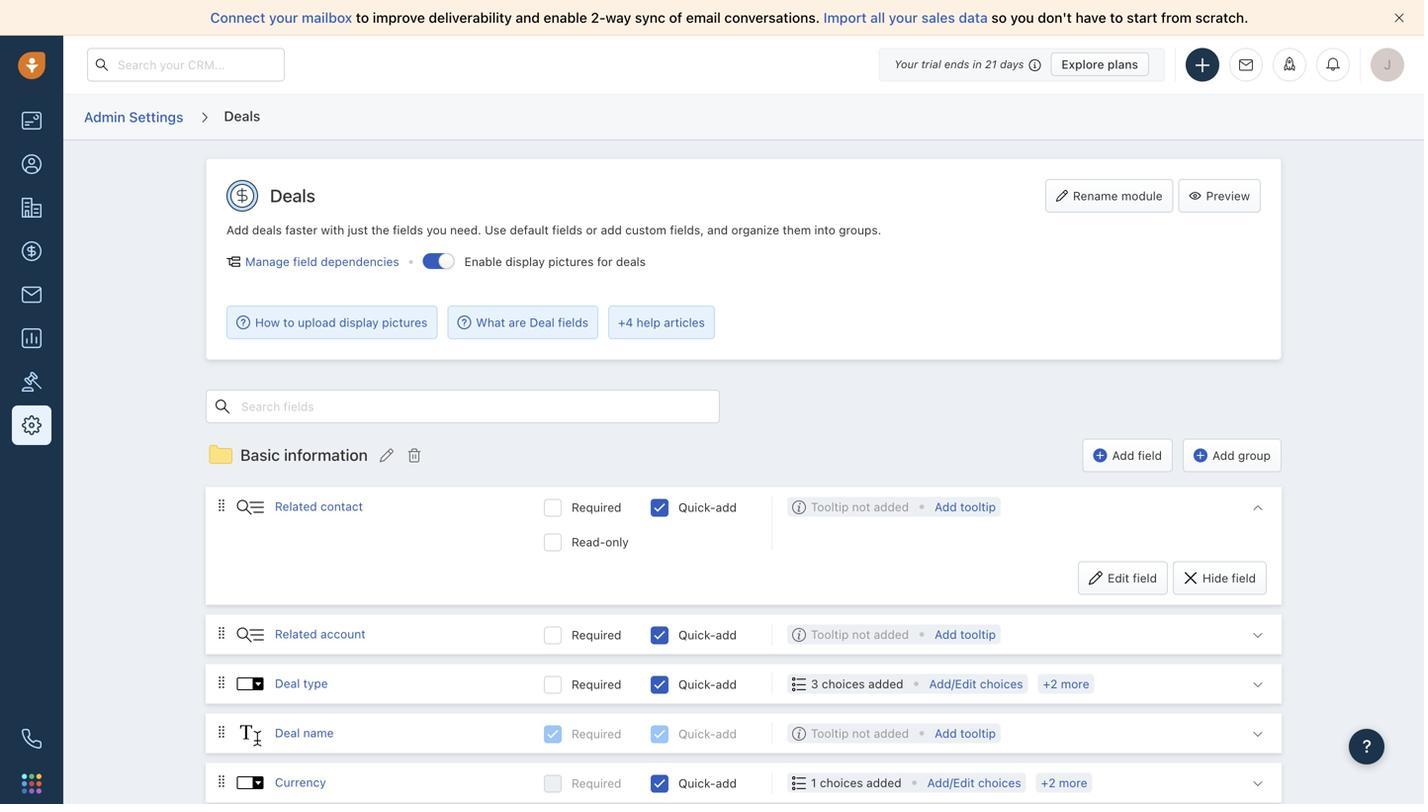 Task type: vqa. For each thing, say whether or not it's contained in the screenshot.
Add tooltip to the middle
yes



Task type: locate. For each thing, give the bounding box(es) containing it.
add/edit choices
[[929, 677, 1023, 691], [927, 776, 1021, 790]]

related left contact
[[275, 500, 317, 513]]

into
[[814, 223, 835, 237]]

you left need. on the left of the page
[[427, 223, 447, 237]]

3 tooltip from the top
[[960, 727, 996, 740]]

0 vertical spatial tooltip not added
[[811, 500, 909, 514]]

0 vertical spatial add/edit
[[929, 677, 977, 691]]

0 vertical spatial deals
[[252, 223, 282, 237]]

2 form dropdown image from the top
[[235, 768, 265, 798]]

your
[[269, 9, 298, 26], [889, 9, 918, 26]]

1 vertical spatial tooltip
[[960, 628, 996, 642]]

2 ui drag handle image from the top
[[216, 676, 227, 690]]

deal name
[[275, 726, 334, 740]]

deal for deal name
[[275, 726, 300, 740]]

improve
[[373, 9, 425, 26]]

field left add group button
[[1138, 449, 1162, 463]]

required
[[572, 501, 621, 514], [572, 628, 621, 642], [572, 678, 621, 691], [572, 727, 621, 741], [572, 777, 621, 790]]

3 tooltip from the top
[[811, 727, 849, 740]]

deals right for
[[616, 255, 646, 269]]

1 vertical spatial more
[[1059, 776, 1087, 790]]

1 add tooltip link from the top
[[935, 497, 996, 517]]

email
[[686, 9, 721, 26]]

1 vertical spatial and
[[707, 223, 728, 237]]

add field
[[1112, 449, 1162, 463]]

1 vertical spatial +2 more link
[[1041, 776, 1087, 790]]

field for manage
[[293, 255, 317, 269]]

2 vertical spatial add tooltip link
[[935, 724, 996, 743]]

2 quick- from the top
[[678, 628, 716, 642]]

deal left "type"
[[275, 677, 300, 691]]

currency
[[275, 776, 326, 789]]

add tooltip
[[935, 500, 996, 514], [935, 628, 996, 642], [935, 727, 996, 740]]

pictures left for
[[548, 255, 594, 269]]

ui drag handle image left the currency
[[216, 775, 227, 788]]

+2 for 3 choices added
[[1043, 677, 1058, 691]]

groups.
[[839, 223, 881, 237]]

preview button
[[1178, 179, 1261, 213]]

3 tooltip not added from the top
[[811, 727, 909, 740]]

deal left name at the left of page
[[275, 726, 300, 740]]

add tooltip for related contact
[[935, 500, 996, 514]]

1 vertical spatial add tooltip link
[[935, 625, 996, 645]]

properties image
[[22, 372, 42, 392]]

related
[[275, 500, 317, 513], [275, 627, 317, 641]]

1 horizontal spatial deals
[[616, 255, 646, 269]]

your left mailbox
[[269, 9, 298, 26]]

articles
[[664, 316, 705, 329]]

form auto_complete image right ui drag handle image
[[235, 620, 265, 649]]

1 vertical spatial add/edit choices link
[[927, 773, 1021, 793]]

1 vertical spatial deal
[[275, 677, 300, 691]]

3 quick-add from the top
[[678, 678, 737, 691]]

+2 more for 3 choices added
[[1043, 677, 1089, 691]]

required for type
[[572, 678, 621, 691]]

tooltip not added for related contact
[[811, 500, 909, 514]]

2 quick-add from the top
[[678, 628, 737, 642]]

0 horizontal spatial pictures
[[382, 316, 427, 329]]

how to upload display pictures
[[255, 316, 427, 329]]

quick-add for contact
[[678, 501, 737, 514]]

form auto_complete image
[[235, 492, 265, 522], [235, 620, 265, 649]]

1 vertical spatial add/edit
[[927, 776, 975, 790]]

pictures
[[548, 255, 594, 269], [382, 316, 427, 329]]

pictures down dependencies
[[382, 316, 427, 329]]

0 horizontal spatial your
[[269, 9, 298, 26]]

1 vertical spatial form auto_complete image
[[235, 620, 265, 649]]

enable
[[464, 255, 502, 269]]

start
[[1127, 9, 1157, 26]]

so
[[991, 9, 1007, 26]]

added
[[874, 500, 909, 514], [874, 628, 909, 642], [868, 677, 903, 691], [874, 727, 909, 740], [866, 776, 902, 790]]

to right mailbox
[[356, 9, 369, 26]]

ui drag handle image for currency
[[216, 775, 227, 788]]

2 tooltip from the top
[[811, 628, 849, 642]]

all
[[870, 9, 885, 26]]

the
[[371, 223, 389, 237]]

quick- for account
[[678, 628, 716, 642]]

sales
[[921, 9, 955, 26]]

0 vertical spatial +2 more link
[[1043, 677, 1089, 691]]

+2
[[1043, 677, 1058, 691], [1041, 776, 1056, 790]]

more
[[1061, 677, 1089, 691], [1059, 776, 1087, 790]]

field
[[293, 255, 317, 269], [1138, 449, 1162, 463], [1133, 571, 1157, 585], [1232, 571, 1256, 585]]

2 tooltip not added from the top
[[811, 628, 909, 642]]

quick-
[[678, 501, 716, 514], [678, 628, 716, 642], [678, 678, 716, 691], [678, 727, 716, 741], [678, 777, 716, 790]]

fields
[[393, 223, 423, 237], [552, 223, 583, 237], [558, 316, 588, 329]]

2 form auto_complete image from the top
[[235, 620, 265, 649]]

to right how
[[283, 316, 295, 329]]

to
[[356, 9, 369, 26], [1110, 9, 1123, 26], [283, 316, 295, 329]]

your right all
[[889, 9, 918, 26]]

add/edit choices for 1 choices added
[[927, 776, 1021, 790]]

1 ui drag handle image from the top
[[216, 499, 227, 513]]

0 vertical spatial tooltip
[[811, 500, 849, 514]]

2 horizontal spatial to
[[1110, 9, 1123, 26]]

ui drag handle image down ui drag handle image
[[216, 676, 227, 690]]

5 required from the top
[[572, 777, 621, 790]]

related account
[[275, 627, 365, 641]]

0 vertical spatial more
[[1061, 677, 1089, 691]]

related left account
[[275, 627, 317, 641]]

field inside button
[[1138, 449, 1162, 463]]

explore plans
[[1062, 57, 1138, 71]]

tooltip
[[960, 500, 996, 514], [960, 628, 996, 642], [960, 727, 996, 740]]

basic
[[240, 446, 280, 464]]

2 vertical spatial tooltip
[[960, 727, 996, 740]]

1 form dropdown image from the top
[[235, 669, 265, 699]]

deals up manage
[[252, 223, 282, 237]]

contact
[[320, 500, 363, 513]]

add tooltip link for deal name
[[935, 724, 996, 743]]

3 add tooltip link from the top
[[935, 724, 996, 743]]

0 vertical spatial deals
[[224, 108, 260, 124]]

0 horizontal spatial display
[[339, 316, 379, 329]]

4 required from the top
[[572, 727, 621, 741]]

0 vertical spatial add tooltip link
[[935, 497, 996, 517]]

+2 more for 1 choices added
[[1041, 776, 1087, 790]]

0 vertical spatial not
[[852, 500, 870, 514]]

1 horizontal spatial your
[[889, 9, 918, 26]]

ui drag handle image left "related contact"
[[216, 499, 227, 513]]

and
[[516, 9, 540, 26], [707, 223, 728, 237]]

1 quick-add from the top
[[678, 501, 737, 514]]

0 vertical spatial and
[[516, 9, 540, 26]]

add/edit choices link
[[929, 674, 1023, 694], [927, 773, 1021, 793]]

to left start
[[1110, 9, 1123, 26]]

rename module
[[1073, 189, 1163, 203]]

form text image
[[235, 721, 265, 750]]

display down default
[[505, 255, 545, 269]]

explore plans link
[[1051, 52, 1149, 76]]

1 horizontal spatial you
[[1010, 9, 1034, 26]]

and left the enable
[[516, 9, 540, 26]]

+2 more link
[[1043, 677, 1089, 691], [1041, 776, 1087, 790]]

2 required from the top
[[572, 628, 621, 642]]

2 add tooltip link from the top
[[935, 625, 996, 645]]

0 vertical spatial deal
[[530, 316, 555, 329]]

faster
[[285, 223, 318, 237]]

field down faster
[[293, 255, 317, 269]]

add for type
[[716, 678, 737, 691]]

4 ui drag handle image from the top
[[216, 775, 227, 788]]

1 form auto_complete image from the top
[[235, 492, 265, 522]]

4 quick- from the top
[[678, 727, 716, 741]]

choices
[[822, 677, 865, 691], [980, 677, 1023, 691], [820, 776, 863, 790], [978, 776, 1021, 790]]

0 vertical spatial display
[[505, 255, 545, 269]]

tooltip for contact
[[960, 500, 996, 514]]

1 horizontal spatial display
[[505, 255, 545, 269]]

1 quick- from the top
[[678, 501, 716, 514]]

fields left +4
[[558, 316, 588, 329]]

quick- for name
[[678, 727, 716, 741]]

1 vertical spatial add/edit choices
[[927, 776, 1021, 790]]

not for deal name
[[852, 727, 870, 740]]

module
[[1121, 189, 1163, 203]]

+2 more link for 1 choices added
[[1041, 776, 1087, 790]]

not for related account
[[852, 628, 870, 642]]

and right fields,
[[707, 223, 728, 237]]

3 ui drag handle image from the top
[[216, 725, 227, 739]]

connect your mailbox link
[[210, 9, 356, 26]]

ui drag handle image left form text icon
[[216, 725, 227, 739]]

information
[[284, 446, 368, 464]]

fields right the "the"
[[393, 223, 423, 237]]

deal right are
[[530, 316, 555, 329]]

edit
[[1108, 571, 1129, 585]]

2 vertical spatial add tooltip
[[935, 727, 996, 740]]

1 vertical spatial display
[[339, 316, 379, 329]]

add tooltip link
[[935, 497, 996, 517], [935, 625, 996, 645], [935, 724, 996, 743]]

0 horizontal spatial you
[[427, 223, 447, 237]]

1 related from the top
[[275, 500, 317, 513]]

you
[[1010, 9, 1034, 26], [427, 223, 447, 237]]

your trial ends in 21 days
[[894, 58, 1024, 71]]

ui drag handle image
[[216, 499, 227, 513], [216, 676, 227, 690], [216, 725, 227, 739], [216, 775, 227, 788]]

add/edit right 1 choices added
[[927, 776, 975, 790]]

3 required from the top
[[572, 678, 621, 691]]

2 your from the left
[[889, 9, 918, 26]]

rename module button
[[1045, 179, 1173, 213]]

tooltip for account
[[960, 628, 996, 642]]

connect your mailbox to improve deliverability and enable 2-way sync of email conversations. import all your sales data so you don't have to start from scratch.
[[210, 9, 1248, 26]]

2 add tooltip from the top
[[935, 628, 996, 642]]

0 vertical spatial tooltip
[[960, 500, 996, 514]]

read-
[[572, 535, 605, 549]]

freshworks switcher image
[[22, 774, 42, 793]]

default
[[510, 223, 549, 237]]

0 vertical spatial pictures
[[548, 255, 594, 269]]

5 quick-add from the top
[[678, 777, 737, 790]]

don't
[[1038, 9, 1072, 26]]

read-only
[[572, 535, 629, 549]]

deals down the search your crm... text box
[[224, 108, 260, 124]]

1 tooltip not added from the top
[[811, 500, 909, 514]]

form dropdown image
[[235, 669, 265, 699], [235, 768, 265, 798]]

account
[[320, 627, 365, 641]]

add/edit
[[929, 677, 977, 691], [927, 776, 975, 790]]

quick-add for account
[[678, 628, 737, 642]]

not for related contact
[[852, 500, 870, 514]]

more for 1 choices added
[[1059, 776, 1087, 790]]

1 vertical spatial related
[[275, 627, 317, 641]]

form dropdown image down form text icon
[[235, 768, 265, 798]]

add group
[[1212, 449, 1271, 463]]

only
[[605, 535, 629, 549]]

preview
[[1206, 189, 1250, 203]]

0 horizontal spatial deals
[[252, 223, 282, 237]]

1 add tooltip from the top
[[935, 500, 996, 514]]

0 vertical spatial add tooltip
[[935, 500, 996, 514]]

3 not from the top
[[852, 727, 870, 740]]

more for 3 choices added
[[1061, 677, 1089, 691]]

0 vertical spatial form auto_complete image
[[235, 492, 265, 522]]

form dropdown image left deal type
[[235, 669, 265, 699]]

1 horizontal spatial deals
[[270, 185, 315, 206]]

field right 'hide'
[[1232, 571, 1256, 585]]

added for name
[[874, 727, 909, 740]]

1 vertical spatial tooltip not added
[[811, 628, 909, 642]]

1 vertical spatial add tooltip
[[935, 628, 996, 642]]

add/edit right the 3 choices added
[[929, 677, 977, 691]]

0 vertical spatial +2 more
[[1043, 677, 1089, 691]]

1 tooltip from the top
[[811, 500, 849, 514]]

4 quick-add from the top
[[678, 727, 737, 741]]

0 vertical spatial form dropdown image
[[235, 669, 265, 699]]

phone element
[[12, 719, 51, 759]]

2 vertical spatial tooltip not added
[[811, 727, 909, 740]]

manage
[[245, 255, 290, 269]]

0 vertical spatial related
[[275, 500, 317, 513]]

1 vertical spatial pictures
[[382, 316, 427, 329]]

enable
[[544, 9, 587, 26]]

display
[[505, 255, 545, 269], [339, 316, 379, 329]]

just
[[348, 223, 368, 237]]

Search your CRM... text field
[[87, 48, 285, 82]]

display right upload
[[339, 316, 379, 329]]

add inside button
[[1112, 449, 1134, 463]]

3 add tooltip from the top
[[935, 727, 996, 740]]

2 related from the top
[[275, 627, 317, 641]]

1 vertical spatial not
[[852, 628, 870, 642]]

1 not from the top
[[852, 500, 870, 514]]

mailbox
[[302, 9, 352, 26]]

1 vertical spatial +2 more
[[1041, 776, 1087, 790]]

form auto_complete image down basic on the bottom left
[[235, 492, 265, 522]]

2 not from the top
[[852, 628, 870, 642]]

2 vertical spatial deal
[[275, 726, 300, 740]]

3 quick- from the top
[[678, 678, 716, 691]]

field for add
[[1138, 449, 1162, 463]]

deals
[[224, 108, 260, 124], [270, 185, 315, 206]]

2-
[[591, 9, 606, 26]]

tooltip not added
[[811, 500, 909, 514], [811, 628, 909, 642], [811, 727, 909, 740]]

form auto_complete image for related contact
[[235, 492, 265, 522]]

field right edit
[[1133, 571, 1157, 585]]

0 vertical spatial add/edit choices link
[[929, 674, 1023, 694]]

2 tooltip from the top
[[960, 628, 996, 642]]

1 vertical spatial tooltip
[[811, 628, 849, 642]]

1 tooltip from the top
[[960, 500, 996, 514]]

0 vertical spatial you
[[1010, 9, 1034, 26]]

5 quick- from the top
[[678, 777, 716, 790]]

you right the so
[[1010, 9, 1034, 26]]

1 vertical spatial +2
[[1041, 776, 1056, 790]]

0 vertical spatial +2
[[1043, 677, 1058, 691]]

0 vertical spatial add/edit choices
[[929, 677, 1023, 691]]

quick- for contact
[[678, 501, 716, 514]]

1 vertical spatial form dropdown image
[[235, 768, 265, 798]]

edit field button
[[1078, 561, 1168, 595]]

0 horizontal spatial and
[[516, 9, 540, 26]]

2 vertical spatial not
[[852, 727, 870, 740]]

0 horizontal spatial to
[[283, 316, 295, 329]]

add/edit choices link for 3 choices added
[[929, 674, 1023, 694]]

deals up faster
[[270, 185, 315, 206]]

1 required from the top
[[572, 501, 621, 514]]

2 vertical spatial tooltip
[[811, 727, 849, 740]]

for
[[597, 255, 613, 269]]



Task type: describe. For each thing, give the bounding box(es) containing it.
rename
[[1073, 189, 1118, 203]]

or
[[586, 223, 597, 237]]

add for contact
[[716, 501, 737, 514]]

with
[[321, 223, 344, 237]]

way
[[606, 9, 631, 26]]

add/edit for 3 choices added
[[929, 677, 977, 691]]

from
[[1161, 9, 1192, 26]]

add for account
[[716, 628, 737, 642]]

add group button
[[1183, 439, 1282, 472]]

use
[[485, 223, 506, 237]]

admin
[[84, 109, 125, 125]]

add/edit choices for 3 choices added
[[929, 677, 1023, 691]]

deliverability
[[429, 9, 512, 26]]

Search fields text field
[[206, 390, 720, 423]]

add inside button
[[1212, 449, 1235, 463]]

days
[[1000, 58, 1024, 71]]

hide field button
[[1173, 561, 1267, 595]]

tooltip for related account
[[811, 628, 849, 642]]

3 choices added
[[811, 677, 903, 691]]

data
[[959, 9, 988, 26]]

added for contact
[[874, 500, 909, 514]]

custom
[[625, 223, 667, 237]]

hide
[[1203, 571, 1228, 585]]

21
[[985, 58, 997, 71]]

0 horizontal spatial deals
[[224, 108, 260, 124]]

plans
[[1108, 57, 1138, 71]]

1 your from the left
[[269, 9, 298, 26]]

ui drag handle image for deal type
[[216, 676, 227, 690]]

manage field dependencies
[[245, 255, 399, 269]]

enable display pictures for deals
[[464, 255, 646, 269]]

deal for deal type
[[275, 677, 300, 691]]

required for account
[[572, 628, 621, 642]]

basic information
[[240, 446, 368, 464]]

tooltip for deal name
[[811, 727, 849, 740]]

added for type
[[868, 677, 903, 691]]

help
[[637, 316, 661, 329]]

tooltip for name
[[960, 727, 996, 740]]

1 choices added
[[811, 776, 902, 790]]

add for name
[[716, 727, 737, 741]]

add tooltip for deal name
[[935, 727, 996, 740]]

have
[[1076, 9, 1106, 26]]

dependencies
[[321, 255, 399, 269]]

how to upload display pictures link
[[236, 314, 427, 331]]

+4 help articles link
[[618, 314, 705, 331]]

deal type
[[275, 677, 328, 691]]

upload
[[298, 316, 336, 329]]

ui drag handle image
[[216, 626, 227, 640]]

sync
[[635, 9, 665, 26]]

tooltip for related contact
[[811, 500, 849, 514]]

fields,
[[670, 223, 704, 237]]

what
[[476, 316, 505, 329]]

scratch.
[[1195, 9, 1248, 26]]

import all your sales data link
[[823, 9, 991, 26]]

import
[[823, 9, 867, 26]]

add deals faster with just the fields you need. use default fields or add custom fields, and organize them into groups.
[[226, 223, 881, 237]]

manage field dependencies link
[[226, 253, 409, 271]]

phone image
[[22, 729, 42, 749]]

admin settings link
[[83, 102, 184, 133]]

required for contact
[[572, 501, 621, 514]]

add/edit choices link for 1 choices added
[[927, 773, 1021, 793]]

1 horizontal spatial to
[[356, 9, 369, 26]]

form dropdown image for currency
[[235, 768, 265, 798]]

3
[[811, 677, 818, 691]]

+4 help articles
[[618, 316, 705, 329]]

related for related contact
[[275, 500, 317, 513]]

are
[[509, 316, 526, 329]]

add tooltip link for related account
[[935, 625, 996, 645]]

form auto_complete image for related account
[[235, 620, 265, 649]]

+4
[[618, 316, 633, 329]]

added for account
[[874, 628, 909, 642]]

type
[[303, 677, 328, 691]]

1 vertical spatial deals
[[616, 255, 646, 269]]

add tooltip for related account
[[935, 628, 996, 642]]

related contact
[[275, 500, 363, 513]]

conversations.
[[724, 9, 820, 26]]

what are deal fields
[[476, 316, 588, 329]]

name
[[303, 726, 334, 740]]

add field button
[[1082, 439, 1173, 472]]

trial
[[921, 58, 941, 71]]

1 vertical spatial deals
[[270, 185, 315, 206]]

ui drag handle image for deal name
[[216, 725, 227, 739]]

them
[[783, 223, 811, 237]]

+2 for 1 choices added
[[1041, 776, 1056, 790]]

organize
[[731, 223, 779, 237]]

related for related account
[[275, 627, 317, 641]]

tooltip not added for related account
[[811, 628, 909, 642]]

fields left or
[[552, 223, 583, 237]]

your
[[894, 58, 918, 71]]

+4 help articles button
[[608, 306, 715, 339]]

form dropdown image for deal type
[[235, 669, 265, 699]]

of
[[669, 9, 682, 26]]

required for name
[[572, 727, 621, 741]]

quick-add for type
[[678, 678, 737, 691]]

field for edit
[[1133, 571, 1157, 585]]

hide field
[[1203, 571, 1256, 585]]

1 horizontal spatial pictures
[[548, 255, 594, 269]]

tooltip not added for deal name
[[811, 727, 909, 740]]

1 vertical spatial you
[[427, 223, 447, 237]]

edit field
[[1108, 571, 1157, 585]]

connect
[[210, 9, 265, 26]]

admin settings
[[84, 109, 183, 125]]

in
[[973, 58, 982, 71]]

what are deal fields link
[[457, 314, 588, 331]]

close image
[[1394, 13, 1404, 23]]

explore
[[1062, 57, 1104, 71]]

quick- for type
[[678, 678, 716, 691]]

add tooltip link for related contact
[[935, 497, 996, 517]]

how
[[255, 316, 280, 329]]

quick-add for name
[[678, 727, 737, 741]]

ends
[[944, 58, 970, 71]]

group
[[1238, 449, 1271, 463]]

+2 more link for 3 choices added
[[1043, 677, 1089, 691]]

1 horizontal spatial and
[[707, 223, 728, 237]]

add/edit for 1 choices added
[[927, 776, 975, 790]]

field for hide
[[1232, 571, 1256, 585]]

ui drag handle image for related contact
[[216, 499, 227, 513]]



